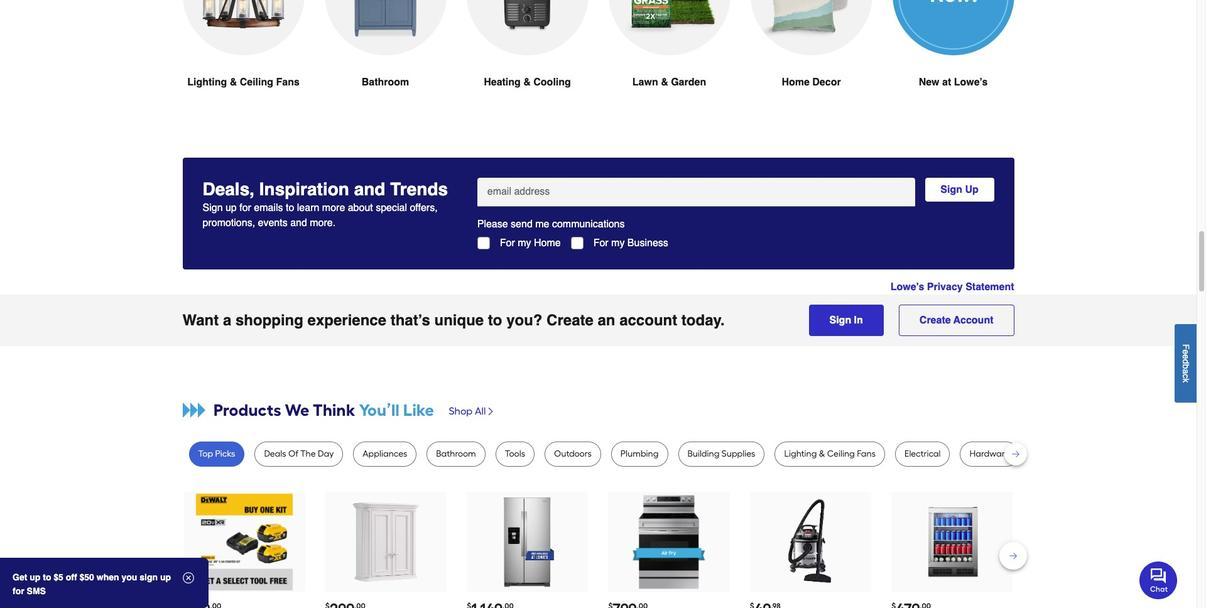 Task type: locate. For each thing, give the bounding box(es) containing it.
for
[[240, 202, 251, 214], [13, 586, 24, 596]]

for down get
[[13, 586, 24, 596]]

e
[[1181, 349, 1191, 354], [1181, 354, 1191, 359]]

1 vertical spatial lowe's
[[891, 281, 924, 293]]

dewalt 20-v 2-pack 5 amp-hour; 5 amp-hour lithium-ion battery and charger (charger included) image
[[196, 494, 293, 591]]

deals
[[264, 449, 286, 459]]

to left learn
[[286, 202, 294, 214]]

0 horizontal spatial sign
[[203, 202, 223, 214]]

fans
[[276, 77, 300, 88], [857, 449, 876, 459]]

create
[[547, 312, 594, 329], [920, 315, 951, 326]]

0 horizontal spatial for
[[500, 237, 515, 249]]

0 horizontal spatial lighting
[[187, 77, 227, 88]]

communications
[[552, 219, 625, 230]]

my down send
[[518, 237, 531, 249]]

1 horizontal spatial create
[[920, 315, 951, 326]]

home
[[782, 77, 810, 88], [534, 237, 561, 249]]

1 horizontal spatial lowe's
[[954, 77, 988, 88]]

sign up promotions,
[[203, 202, 223, 214]]

want a shopping experience that's unique to you? create an account today.
[[183, 312, 725, 329]]

0 vertical spatial ceiling
[[240, 77, 273, 88]]

sign in link
[[809, 305, 884, 336]]

0 vertical spatial a
[[223, 312, 231, 329]]

2 horizontal spatial up
[[226, 202, 237, 214]]

1 vertical spatial a
[[1181, 369, 1191, 374]]

sign left up on the right
[[941, 184, 963, 195]]

all
[[475, 405, 486, 417]]

and up about at the top left
[[354, 179, 385, 199]]

up up sms
[[30, 572, 40, 582]]

lawn & garden
[[633, 77, 706, 88]]

lowe's right at
[[954, 77, 988, 88]]

0 vertical spatial lighting
[[187, 77, 227, 88]]

1 vertical spatial and
[[290, 217, 307, 229]]

more.
[[310, 217, 336, 229]]

1 e from the top
[[1181, 349, 1191, 354]]

a right "want"
[[223, 312, 231, 329]]

1 horizontal spatial for
[[594, 237, 609, 249]]

fans inside lighting & ceiling fans link
[[276, 77, 300, 88]]

e up d
[[1181, 349, 1191, 354]]

1 horizontal spatial my
[[611, 237, 625, 249]]

and
[[354, 179, 385, 199], [290, 217, 307, 229]]

0 vertical spatial and
[[354, 179, 385, 199]]

for for for my business
[[594, 237, 609, 249]]

0 horizontal spatial create
[[547, 312, 594, 329]]

0 horizontal spatial to
[[43, 572, 51, 582]]

&
[[230, 77, 237, 88], [524, 77, 531, 88], [661, 77, 668, 88], [819, 449, 825, 459]]

0 vertical spatial for
[[240, 202, 251, 214]]

1 horizontal spatial and
[[354, 179, 385, 199]]

1 horizontal spatial lighting & ceiling fans
[[784, 449, 876, 459]]

to left you?
[[488, 312, 502, 329]]

1 vertical spatial lighting
[[784, 449, 817, 459]]

a package of scotts rapid grass seed and a roll of sod. image
[[609, 0, 730, 55]]

0 horizontal spatial for
[[13, 586, 24, 596]]

$50
[[80, 572, 94, 582]]

1 vertical spatial to
[[488, 312, 502, 329]]

f e e d b a c k
[[1181, 344, 1191, 383]]

1 horizontal spatial for
[[240, 202, 251, 214]]

up
[[226, 202, 237, 214], [30, 572, 40, 582], [160, 572, 171, 582]]

2 vertical spatial sign
[[830, 315, 851, 326]]

bathroom
[[362, 77, 409, 88], [436, 449, 476, 459]]

sign for sign up
[[941, 184, 963, 195]]

ceiling
[[240, 77, 273, 88], [827, 449, 855, 459]]

0 horizontal spatial lighting & ceiling fans
[[187, 77, 300, 88]]

for down send
[[500, 237, 515, 249]]

2 for from the left
[[594, 237, 609, 249]]

0 horizontal spatial fans
[[276, 77, 300, 88]]

bathroom down a blue 2-door bathroom vanity with a white top, gold faucet and gold hardware. image
[[362, 77, 409, 88]]

lighting inside lighting & ceiling fans link
[[187, 77, 227, 88]]

up right sign at the left bottom of the page
[[160, 572, 171, 582]]

up
[[965, 184, 979, 195]]

0 horizontal spatial up
[[30, 572, 40, 582]]

create account link
[[899, 305, 1014, 336]]

2 vertical spatial to
[[43, 572, 51, 582]]

1 vertical spatial for
[[13, 586, 24, 596]]

1 vertical spatial sign
[[203, 202, 223, 214]]

to
[[286, 202, 294, 214], [488, 312, 502, 329], [43, 572, 51, 582]]

create account button
[[899, 305, 1014, 336]]

you
[[122, 572, 137, 582]]

promotions,
[[203, 217, 255, 229]]

0 horizontal spatial a
[[223, 312, 231, 329]]

a blue 2-door bathroom vanity with a white top, gold faucet and gold hardware. image
[[325, 0, 446, 55]]

for up promotions,
[[240, 202, 251, 214]]

d
[[1181, 359, 1191, 364]]

up up promotions,
[[226, 202, 237, 214]]

day
[[318, 449, 334, 459]]

home down please send me communications
[[534, 237, 561, 249]]

emailAddress text field
[[482, 178, 910, 199]]

0 horizontal spatial home
[[534, 237, 561, 249]]

2 horizontal spatial to
[[488, 312, 502, 329]]

& for the a black indoor utility heater with a thermostat. image
[[524, 77, 531, 88]]

1 vertical spatial ceiling
[[827, 449, 855, 459]]

1 horizontal spatial sign
[[830, 315, 851, 326]]

shop all link
[[449, 399, 496, 424]]

sign left in
[[830, 315, 851, 326]]

my for home
[[518, 237, 531, 249]]

b
[[1181, 364, 1191, 369]]

lowe's
[[954, 77, 988, 88], [891, 281, 924, 293]]

1 horizontal spatial home
[[782, 77, 810, 88]]

k
[[1181, 378, 1191, 383]]

1 for from the left
[[500, 237, 515, 249]]

& for a package of scotts rapid grass seed and a roll of sod. 'image' at the right top of the page
[[661, 77, 668, 88]]

0 vertical spatial to
[[286, 202, 294, 214]]

decor
[[813, 77, 841, 88]]

new
[[919, 77, 940, 88]]

bathroom down the shop
[[436, 449, 476, 459]]

1 horizontal spatial to
[[286, 202, 294, 214]]

building supplies
[[688, 449, 755, 459]]

e up b
[[1181, 354, 1191, 359]]

lighting
[[187, 77, 227, 88], [784, 449, 817, 459]]

for my business
[[594, 237, 668, 249]]

home decor link
[[751, 0, 872, 120]]

a up k
[[1181, 369, 1191, 374]]

get up to $5 off $50 when you sign up for sms
[[13, 572, 171, 596]]

a
[[223, 312, 231, 329], [1181, 369, 1191, 374]]

create down privacy
[[920, 315, 951, 326]]

electrical
[[905, 449, 941, 459]]

offers,
[[410, 202, 438, 214]]

& for a 5-light black metal and wood chandelier. image
[[230, 77, 237, 88]]

a 5-light black metal and wood chandelier. image
[[183, 0, 304, 55]]

f e e d b a c k button
[[1175, 324, 1197, 403]]

1 vertical spatial home
[[534, 237, 561, 249]]

1 horizontal spatial up
[[160, 572, 171, 582]]

up inside 'deals, inspiration and trends sign up for emails to learn more about special offers, promotions, events and more.'
[[226, 202, 237, 214]]

new at lowe's link
[[893, 0, 1014, 120]]

1 horizontal spatial a
[[1181, 369, 1191, 374]]

0 horizontal spatial ceiling
[[240, 77, 273, 88]]

my left business
[[611, 237, 625, 249]]

and down learn
[[290, 217, 307, 229]]

0 vertical spatial sign
[[941, 184, 963, 195]]

for inside 'deals, inspiration and trends sign up for emails to learn more about special offers, promotions, events and more.'
[[240, 202, 251, 214]]

0 vertical spatial bathroom
[[362, 77, 409, 88]]

for down communications
[[594, 237, 609, 249]]

1 my from the left
[[518, 237, 531, 249]]

home left "decor"
[[782, 77, 810, 88]]

plumbing
[[621, 449, 659, 459]]

sign
[[941, 184, 963, 195], [203, 202, 223, 214], [830, 315, 851, 326]]

account
[[620, 312, 677, 329]]

a gray fabric storage basket with a white liner and a taupe, blue and green lumbar pillow. image
[[751, 0, 872, 55]]

lighting & ceiling fans
[[187, 77, 300, 88], [784, 449, 876, 459]]

0 horizontal spatial my
[[518, 237, 531, 249]]

1 horizontal spatial bathroom
[[436, 449, 476, 459]]

0 vertical spatial home
[[782, 77, 810, 88]]

create left an
[[547, 312, 594, 329]]

sms
[[27, 586, 46, 596]]

cooling
[[534, 77, 571, 88]]

tools
[[505, 449, 525, 459]]

$5
[[54, 572, 63, 582]]

to left $5
[[43, 572, 51, 582]]

2 my from the left
[[611, 237, 625, 249]]

lowe's left privacy
[[891, 281, 924, 293]]

deals,
[[203, 179, 254, 199]]

whirlpool 24.6-cu ft side-by-side refrigerator with ice maker (fingerprint resistant stainless steel) image
[[479, 494, 576, 591]]

deals of the day
[[264, 449, 334, 459]]

to inside get up to $5 off $50 when you sign up for sms
[[43, 572, 51, 582]]

0 vertical spatial fans
[[276, 77, 300, 88]]

2 horizontal spatial sign
[[941, 184, 963, 195]]

my for business
[[611, 237, 625, 249]]

inspiration
[[259, 179, 349, 199]]

1 vertical spatial fans
[[857, 449, 876, 459]]



Task type: vqa. For each thing, say whether or not it's contained in the screenshot.
silicone
no



Task type: describe. For each thing, give the bounding box(es) containing it.
privacy
[[927, 281, 963, 293]]

in
[[854, 315, 863, 326]]

samsung 30-in glass top 5 elements 6.3-cu ft self-cleaning air fry convection oven freestanding smart electric range (fingerprint resistant stainless steel) image
[[621, 494, 718, 591]]

the
[[301, 449, 316, 459]]

0 vertical spatial lowe's
[[954, 77, 988, 88]]

when
[[97, 572, 119, 582]]

lowe's privacy statement
[[891, 281, 1014, 293]]

get
[[13, 572, 27, 582]]

trends
[[390, 179, 448, 199]]

business
[[628, 237, 668, 249]]

create account
[[920, 315, 994, 326]]

supplies
[[722, 449, 755, 459]]

at
[[942, 77, 951, 88]]

appliances
[[363, 449, 407, 459]]

bathroom link
[[325, 0, 446, 120]]

events
[[258, 217, 288, 229]]

shopping
[[236, 312, 303, 329]]

sign inside 'deals, inspiration and trends sign up for emails to learn more about special offers, promotions, events and more.'
[[203, 202, 223, 214]]

hisense 23.43-in w 140-can capacity stainless steel built-in/freestanding beverage refrigerator with glass door image
[[904, 494, 1001, 591]]

new at lowe's
[[919, 77, 988, 88]]

an
[[598, 312, 615, 329]]

sign in
[[830, 315, 863, 326]]

heating & cooling link
[[467, 0, 588, 120]]

1 horizontal spatial ceiling
[[827, 449, 855, 459]]

learn
[[297, 202, 319, 214]]

sign for sign in
[[830, 315, 851, 326]]

1 horizontal spatial lighting
[[784, 449, 817, 459]]

send
[[511, 219, 533, 230]]

want
[[183, 312, 219, 329]]

for inside get up to $5 off $50 when you sign up for sms
[[13, 586, 24, 596]]

hardware
[[970, 449, 1010, 459]]

1 vertical spatial lighting & ceiling fans
[[784, 449, 876, 459]]

top
[[198, 449, 213, 459]]

new. image
[[893, 0, 1014, 55]]

of
[[288, 449, 298, 459]]

for for for my home
[[500, 237, 515, 249]]

deals, inspiration and trends sign up for emails to learn more about special offers, promotions, events and more.
[[203, 179, 448, 229]]

picks
[[215, 449, 235, 459]]

chevron right image
[[486, 406, 496, 416]]

1 horizontal spatial fans
[[857, 449, 876, 459]]

experience
[[308, 312, 386, 329]]

about
[[348, 202, 373, 214]]

lawn
[[633, 77, 658, 88]]

top picks
[[198, 449, 235, 459]]

allen + roth wrightsville 26-in x 30-in x 10-in swan white soft close bathroom wall cabinet image
[[338, 494, 435, 591]]

lawn & garden link
[[609, 0, 730, 120]]

2 e from the top
[[1181, 354, 1191, 359]]

off
[[66, 572, 77, 582]]

sign
[[140, 572, 158, 582]]

a black indoor utility heater with a thermostat. image
[[467, 0, 588, 55]]

shop
[[449, 405, 473, 417]]

statement
[[966, 281, 1014, 293]]

a inside button
[[1181, 369, 1191, 374]]

sign up
[[941, 184, 979, 195]]

building
[[688, 449, 720, 459]]

account
[[954, 315, 994, 326]]

0 horizontal spatial and
[[290, 217, 307, 229]]

more
[[322, 202, 345, 214]]

lighting & ceiling fans link
[[183, 0, 304, 120]]

sign up button
[[925, 178, 994, 202]]

f
[[1181, 344, 1191, 349]]

lowe's privacy statement link
[[891, 281, 1014, 293]]

me
[[535, 219, 549, 230]]

garden
[[671, 77, 706, 88]]

create inside create account 'link'
[[920, 315, 951, 326]]

heating & cooling
[[484, 77, 571, 88]]

you?
[[506, 312, 543, 329]]

please
[[477, 219, 508, 230]]

that's
[[391, 312, 430, 329]]

0 horizontal spatial lowe's
[[891, 281, 924, 293]]

unique
[[434, 312, 484, 329]]

chat invite button image
[[1140, 561, 1178, 599]]

0 horizontal spatial bathroom
[[362, 77, 409, 88]]

craftsman 5-gallons 4-hp corded wet/dry shop vacuum with accessories included image
[[762, 494, 859, 591]]

to inside 'deals, inspiration and trends sign up for emails to learn more about special offers, promotions, events and more.'
[[286, 202, 294, 214]]

1 vertical spatial bathroom
[[436, 449, 476, 459]]

shop all
[[449, 405, 486, 417]]

today.
[[682, 312, 725, 329]]

sign in button
[[809, 305, 884, 336]]

0 vertical spatial lighting & ceiling fans
[[187, 77, 300, 88]]

emails
[[254, 202, 283, 214]]

please send me communications
[[477, 219, 625, 230]]

outdoors
[[554, 449, 592, 459]]

for my home
[[500, 237, 561, 249]]

home decor
[[782, 77, 841, 88]]

heating
[[484, 77, 521, 88]]

c
[[1181, 374, 1191, 378]]

special
[[376, 202, 407, 214]]



